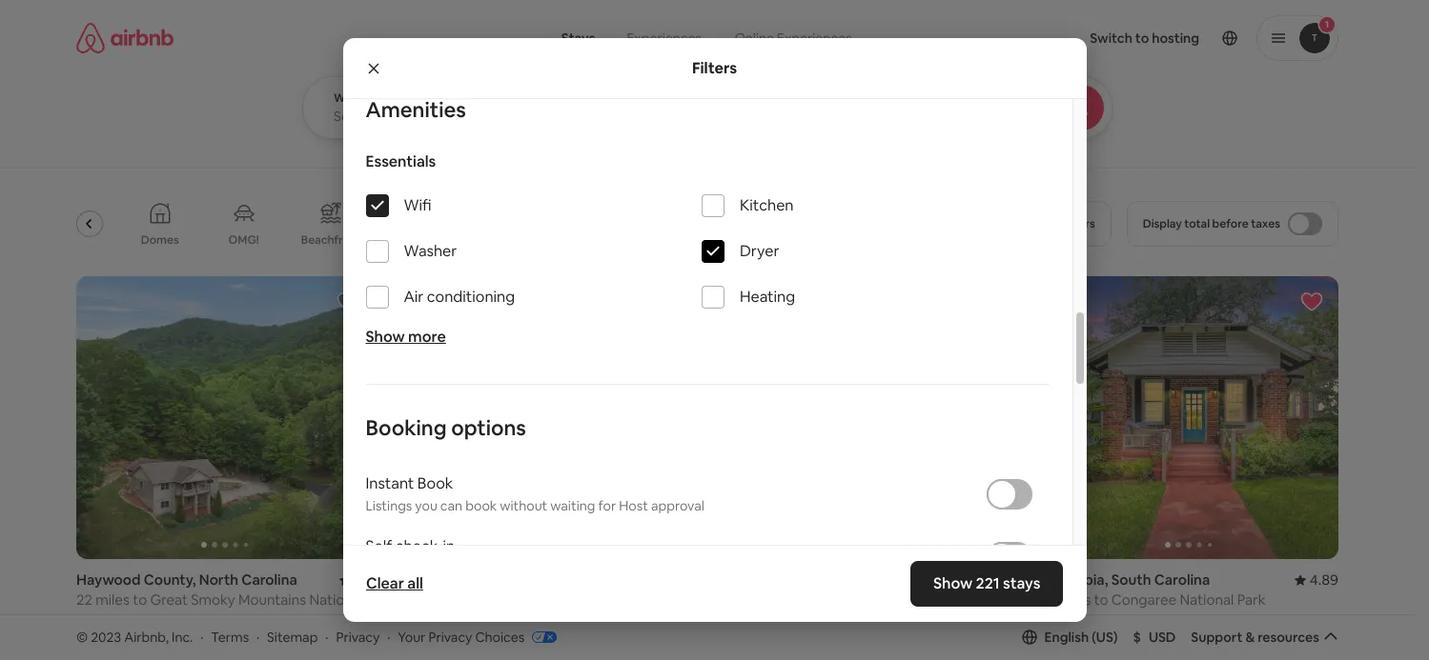 Task type: vqa. For each thing, say whether or not it's contained in the screenshot.
Any
no



Task type: locate. For each thing, give the bounding box(es) containing it.
1 horizontal spatial smoky
[[513, 592, 557, 610]]

north inside asheville, north carolina 43 miles to great smoky mountains national park
[[465, 572, 504, 590]]

2 night from the left
[[435, 637, 469, 656]]

show left the more
[[366, 327, 405, 347]]

can
[[440, 498, 463, 515]]

experiences up filters
[[627, 30, 702, 47]]

nov down 22
[[76, 612, 102, 630]]

3 · from the left
[[325, 629, 329, 646]]

to up 9
[[776, 592, 790, 610]]

dec right 26
[[457, 612, 483, 630]]

3 to from the left
[[776, 592, 790, 610]]

host
[[619, 498, 648, 515]]

0 horizontal spatial nov
[[76, 612, 102, 630]]

before
[[1213, 216, 1249, 232]]

park inside west columbia, south carolina 23 miles to congaree national park dec 4 – 9 $250 night
[[919, 592, 947, 610]]

miles up 26
[[417, 592, 451, 610]]

0 horizontal spatial north
[[199, 572, 239, 590]]

north right asheville, at the bottom of the page
[[465, 572, 504, 590]]

total
[[1185, 216, 1210, 232]]

– right 26
[[446, 612, 454, 630]]

nov inside the nov 1 – 6 $158 night
[[76, 612, 102, 630]]

park inside asheville, north carolina 43 miles to great smoky mountains national park
[[398, 610, 426, 628]]

experiences
[[627, 30, 702, 47], [777, 30, 852, 47]]

1 horizontal spatial nov
[[398, 612, 424, 630]]

1 horizontal spatial show
[[664, 545, 698, 562]]

0 horizontal spatial 1
[[105, 612, 111, 630]]

0 horizontal spatial dec
[[457, 612, 483, 630]]

4 national from the left
[[1180, 592, 1234, 610]]

1 horizontal spatial privacy
[[429, 629, 472, 646]]

1 horizontal spatial north
[[465, 572, 504, 590]]

show
[[366, 327, 405, 347], [664, 545, 698, 562], [934, 574, 973, 594]]

0 horizontal spatial privacy
[[336, 629, 380, 646]]

play
[[685, 233, 707, 248]]

smoky up choices
[[513, 592, 557, 610]]

None search field
[[302, 0, 1165, 139]]

privacy
[[336, 629, 380, 646], [429, 629, 472, 646]]

domes
[[141, 233, 179, 248]]

park up "©"
[[76, 610, 105, 628]]

english (us) button
[[1022, 629, 1118, 646]]

2 nov from the left
[[398, 612, 424, 630]]

miles up 12
[[1057, 592, 1091, 610]]

smoky up 'terms' link
[[191, 592, 235, 610]]

0 horizontal spatial 17
[[1040, 592, 1054, 610]]

17 up english
[[1040, 592, 1054, 610]]

show map
[[664, 545, 729, 562]]

nov left 12
[[1040, 612, 1067, 630]]

1 south from the left
[[828, 572, 868, 590]]

1 carolina from the left
[[242, 572, 297, 590]]

to up the (us)
[[1094, 592, 1109, 610]]

4
[[749, 612, 757, 630]]

north right county,
[[199, 572, 239, 590]]

4 miles from the left
[[1057, 592, 1091, 610]]

– left 6
[[115, 612, 122, 630]]

instant book listings you can book without waiting for host approval
[[366, 474, 705, 515]]

carolina
[[242, 572, 297, 590], [507, 572, 563, 590], [871, 572, 927, 590], [1155, 572, 1210, 590]]

1 columbia, from the left
[[757, 572, 825, 590]]

$250
[[719, 637, 752, 656]]

views
[[72, 232, 103, 248]]

carolina up choices
[[507, 572, 563, 590]]

5.0 out of 5 average rating image
[[339, 572, 375, 590]]

1 horizontal spatial columbia,
[[1040, 572, 1109, 590]]

12
[[1070, 612, 1084, 630]]

filters
[[692, 58, 737, 78]]

online experiences
[[735, 30, 852, 47]]

2 north from the left
[[465, 572, 504, 590]]

terms link
[[211, 629, 249, 646]]

1 night from the left
[[111, 637, 145, 656]]

4 night from the left
[[1075, 637, 1109, 656]]

2 horizontal spatial show
[[934, 574, 973, 594]]

usd
[[1149, 629, 1176, 646]]

to up 6
[[133, 592, 147, 610]]

1 – from the left
[[115, 612, 122, 630]]

17
[[1040, 592, 1054, 610], [1097, 612, 1111, 630]]

taxes
[[1251, 216, 1281, 232]]

2 to from the left
[[454, 592, 469, 610]]

1 national from the left
[[309, 592, 364, 610]]

wifi
[[404, 196, 432, 216]]

2 1 from the left
[[486, 612, 492, 630]]

3 carolina from the left
[[871, 572, 927, 590]]

you
[[415, 498, 438, 515]]

3 national from the left
[[861, 592, 915, 610]]

17 right 12
[[1097, 612, 1111, 630]]

mountains down for
[[560, 592, 628, 610]]

mountains inside haywood county, north carolina 22 miles to great smoky mountains national park
[[238, 592, 306, 610]]

park up your
[[398, 610, 426, 628]]

nov inside nov 26 – dec 1 $380 night
[[398, 612, 424, 630]]

0 vertical spatial 17
[[1040, 592, 1054, 610]]

1 nov from the left
[[76, 612, 102, 630]]

night down 12
[[1075, 637, 1109, 656]]

2 mountains from the left
[[560, 592, 628, 610]]

mountains up the "sitemap"
[[238, 592, 306, 610]]

night down 6
[[111, 637, 145, 656]]

night
[[111, 637, 145, 656], [435, 637, 469, 656], [755, 637, 789, 656], [1075, 637, 1109, 656]]

43
[[398, 592, 414, 610]]

night inside west columbia, south carolina 23 miles to congaree national park dec 4 – 9 $250 night
[[755, 637, 789, 656]]

nov for nov 1 – 6 $158 night
[[76, 612, 102, 630]]

1 right 26
[[486, 612, 492, 630]]

1 left 6
[[105, 612, 111, 630]]

amenities
[[366, 97, 466, 123]]

show for show more
[[366, 327, 405, 347]]

carolina inside haywood county, north carolina 22 miles to great smoky mountains national park
[[242, 572, 297, 590]]

4 carolina from the left
[[1155, 572, 1210, 590]]

sitemap
[[267, 629, 318, 646]]

carolina left show 221 stays
[[871, 572, 927, 590]]

heating
[[740, 287, 795, 307]]

privacy link
[[336, 629, 380, 646]]

dec
[[457, 612, 483, 630], [719, 612, 746, 630]]

smoky inside haywood county, north carolina 22 miles to great smoky mountains national park
[[191, 592, 235, 610]]

to inside columbia, south carolina 17 miles to congaree national park nov 12 – 17 $103 night
[[1094, 592, 1109, 610]]

miles
[[96, 592, 130, 610], [417, 592, 451, 610], [738, 592, 772, 610], [1057, 592, 1091, 610]]

2 vertical spatial show
[[934, 574, 973, 594]]

park up &
[[1238, 592, 1266, 610]]

0 horizontal spatial mountains
[[238, 592, 306, 610]]

show left 221
[[934, 574, 973, 594]]

night down 9
[[755, 637, 789, 656]]

smoky
[[191, 592, 235, 610], [513, 592, 557, 610]]

0 horizontal spatial experiences
[[627, 30, 702, 47]]

1 miles from the left
[[96, 592, 130, 610]]

congaree inside columbia, south carolina 17 miles to congaree national park nov 12 – 17 $103 night
[[1112, 592, 1177, 610]]

$103
[[1040, 637, 1072, 656]]

conditioning
[[427, 287, 515, 307]]

0 horizontal spatial congaree
[[793, 592, 858, 610]]

4 · from the left
[[387, 629, 390, 646]]

air conditioning
[[404, 287, 515, 307]]

county,
[[144, 572, 196, 590]]

nov down '43'
[[398, 612, 424, 630]]

carolina up the "sitemap"
[[242, 572, 297, 590]]

1 great from the left
[[150, 592, 188, 610]]

4.99
[[989, 572, 1018, 590]]

experiences button
[[611, 19, 718, 57]]

1 · from the left
[[200, 629, 204, 646]]

miles inside columbia, south carolina 17 miles to congaree national park nov 12 – 17 $103 night
[[1057, 592, 1091, 610]]

to up nov 26 – dec 1 $380 night
[[454, 592, 469, 610]]

$380
[[398, 637, 432, 656]]

show left map
[[664, 545, 698, 562]]

dec inside nov 26 – dec 1 $380 night
[[457, 612, 483, 630]]

book
[[466, 498, 497, 515]]

– right 12
[[1087, 612, 1094, 630]]

2 miles from the left
[[417, 592, 451, 610]]

2 columbia, from the left
[[1040, 572, 1109, 590]]

washer
[[404, 242, 457, 262]]

2 horizontal spatial nov
[[1040, 612, 1067, 630]]

1 dec from the left
[[457, 612, 483, 630]]

1 horizontal spatial 1
[[486, 612, 492, 630]]

choices
[[475, 629, 525, 646]]

display total before taxes button
[[1127, 201, 1339, 247]]

0 horizontal spatial show
[[366, 327, 405, 347]]

columbia, up 9
[[757, 572, 825, 590]]

3 miles from the left
[[738, 592, 772, 610]]

essentials
[[366, 152, 436, 172]]

park
[[919, 592, 947, 610], [1238, 592, 1266, 610], [76, 610, 105, 628], [398, 610, 426, 628]]

3 nov from the left
[[1040, 612, 1067, 630]]

3 – from the left
[[760, 612, 767, 630]]

park left 221
[[919, 592, 947, 610]]

carolina inside asheville, north carolina 43 miles to great smoky mountains national park
[[507, 572, 563, 590]]

support & resources button
[[1191, 629, 1339, 646]]

1 privacy from the left
[[336, 629, 380, 646]]

1 to from the left
[[133, 592, 147, 610]]

congaree
[[793, 592, 858, 610], [1112, 592, 1177, 610]]

(us)
[[1092, 629, 1118, 646]]

experiences right online
[[777, 30, 852, 47]]

4 to from the left
[[1094, 592, 1109, 610]]

group for nov 26 – dec 1 $380 night
[[398, 277, 696, 560]]

national inside haywood county, north carolina 22 miles to great smoky mountains national park
[[309, 592, 364, 610]]

– inside the nov 1 – 6 $158 night
[[115, 612, 122, 630]]

2 congaree from the left
[[1112, 592, 1177, 610]]

group
[[22, 187, 1012, 261], [76, 277, 375, 560], [398, 277, 696, 560], [719, 277, 1018, 560], [1040, 277, 1339, 560]]

4.89 out of 5 average rating image
[[1295, 572, 1339, 590]]

inc.
[[172, 629, 193, 646]]

2 south from the left
[[1112, 572, 1152, 590]]

nov 1 – 6 $158 night
[[76, 612, 145, 656]]

experiences inside button
[[627, 30, 702, 47]]

1 horizontal spatial mountains
[[560, 592, 628, 610]]

4 – from the left
[[1087, 612, 1094, 630]]

0 horizontal spatial south
[[828, 572, 868, 590]]

dec left 4
[[719, 612, 746, 630]]

0 vertical spatial show
[[366, 327, 405, 347]]

0 horizontal spatial great
[[150, 592, 188, 610]]

self
[[366, 537, 392, 557]]

nov inside columbia, south carolina 17 miles to congaree national park nov 12 – 17 $103 night
[[1040, 612, 1067, 630]]

carolina up usd
[[1155, 572, 1210, 590]]

· right the terms
[[257, 629, 260, 646]]

great up choices
[[472, 592, 510, 610]]

0 horizontal spatial smoky
[[191, 592, 235, 610]]

show 221 stays link
[[911, 562, 1064, 608]]

2 – from the left
[[446, 612, 454, 630]]

show inside button
[[664, 545, 698, 562]]

–
[[115, 612, 122, 630], [446, 612, 454, 630], [760, 612, 767, 630], [1087, 612, 1094, 630]]

smoky inside asheville, north carolina 43 miles to great smoky mountains national park
[[513, 592, 557, 610]]

1
[[105, 612, 111, 630], [486, 612, 492, 630]]

1 north from the left
[[199, 572, 239, 590]]

south inside columbia, south carolina 17 miles to congaree national park nov 12 – 17 $103 night
[[1112, 572, 1152, 590]]

2 great from the left
[[472, 592, 510, 610]]

1 horizontal spatial experiences
[[777, 30, 852, 47]]

1 horizontal spatial congaree
[[1112, 592, 1177, 610]]

2 · from the left
[[257, 629, 260, 646]]

miles up 4
[[738, 592, 772, 610]]

0 horizontal spatial columbia,
[[757, 572, 825, 590]]

the-
[[414, 232, 436, 248]]

great inside haywood county, north carolina 22 miles to great smoky mountains national park
[[150, 592, 188, 610]]

3 night from the left
[[755, 637, 789, 656]]

– left 9
[[760, 612, 767, 630]]

2 dec from the left
[[719, 612, 746, 630]]

your privacy choices
[[398, 629, 525, 646]]

columbia, south carolina 17 miles to congaree national park nov 12 – 17 $103 night
[[1040, 572, 1266, 656]]

booking options
[[366, 415, 526, 442]]

2 smoky from the left
[[513, 592, 557, 610]]

1 mountains from the left
[[238, 592, 306, 610]]

mountains inside asheville, north carolina 43 miles to great smoky mountains national park
[[560, 592, 628, 610]]

waiting
[[551, 498, 595, 515]]

great down county,
[[150, 592, 188, 610]]

miles down haywood
[[96, 592, 130, 610]]

mountains
[[238, 592, 306, 610], [560, 592, 628, 610]]

· right inc.
[[200, 629, 204, 646]]

1 horizontal spatial great
[[472, 592, 510, 610]]

1 horizontal spatial south
[[1112, 572, 1152, 590]]

park inside haywood county, north carolina 22 miles to great smoky mountains national park
[[76, 610, 105, 628]]

1 1 from the left
[[105, 612, 111, 630]]

· left privacy link
[[325, 629, 329, 646]]

2 carolina from the left
[[507, 572, 563, 590]]

1 smoky from the left
[[191, 592, 235, 610]]

columbia, up 12
[[1040, 572, 1109, 590]]

1 horizontal spatial 17
[[1097, 612, 1111, 630]]

clear all
[[366, 574, 423, 594]]

2 national from the left
[[631, 592, 685, 610]]

show for show map
[[664, 545, 698, 562]]

night inside columbia, south carolina 17 miles to congaree national park nov 12 – 17 $103 night
[[1075, 637, 1109, 656]]

1 vertical spatial show
[[664, 545, 698, 562]]

4.99 out of 5 average rating image
[[974, 572, 1018, 590]]

night down 26
[[435, 637, 469, 656]]

· left your
[[387, 629, 390, 646]]

support
[[1191, 629, 1243, 646]]

1 experiences from the left
[[627, 30, 702, 47]]

south
[[828, 572, 868, 590], [1112, 572, 1152, 590]]

your privacy choices link
[[398, 629, 557, 648]]

1 congaree from the left
[[793, 592, 858, 610]]

1 horizontal spatial dec
[[719, 612, 746, 630]]

national inside asheville, north carolina 43 miles to great smoky mountains national park
[[631, 592, 685, 610]]

add to wishlist: haywood county, north carolina image
[[337, 291, 360, 314]]

·
[[200, 629, 204, 646], [257, 629, 260, 646], [325, 629, 329, 646], [387, 629, 390, 646]]

off-
[[392, 232, 414, 248]]

airbnb,
[[124, 629, 169, 646]]



Task type: describe. For each thing, give the bounding box(es) containing it.
columbia, inside west columbia, south carolina 23 miles to congaree national park dec 4 – 9 $250 night
[[757, 572, 825, 590]]

resources
[[1258, 629, 1320, 646]]

filters dialog
[[343, 38, 1087, 661]]

4.89
[[1310, 572, 1339, 590]]

2 experiences from the left
[[777, 30, 852, 47]]

221
[[976, 574, 1000, 594]]

stays
[[1003, 574, 1041, 594]]

approval
[[651, 498, 705, 515]]

national inside columbia, south carolina 17 miles to congaree national park nov 12 – 17 $103 night
[[1180, 592, 1234, 610]]

&
[[1246, 629, 1255, 646]]

book
[[418, 474, 453, 494]]

english
[[1045, 629, 1089, 646]]

– inside west columbia, south carolina 23 miles to congaree national park dec 4 – 9 $250 night
[[760, 612, 767, 630]]

1 vertical spatial 17
[[1097, 612, 1111, 630]]

23
[[719, 592, 735, 610]]

national inside west columbia, south carolina 23 miles to congaree national park dec 4 – 9 $250 night
[[861, 592, 915, 610]]

22
[[76, 592, 92, 610]]

display total before taxes
[[1143, 216, 1281, 232]]

check-
[[396, 537, 443, 557]]

support & resources
[[1191, 629, 1320, 646]]

options
[[451, 415, 526, 442]]

south inside west columbia, south carolina 23 miles to congaree national park dec 4 – 9 $250 night
[[828, 572, 868, 590]]

terms · sitemap · privacy
[[211, 629, 380, 646]]

haywood
[[76, 572, 141, 590]]

off-the-grid
[[392, 232, 458, 248]]

profile element
[[898, 0, 1339, 76]]

carolina inside west columbia, south carolina 23 miles to congaree national park dec 4 – 9 $250 night
[[871, 572, 927, 590]]

– inside columbia, south carolina 17 miles to congaree national park nov 12 – 17 $103 night
[[1087, 612, 1094, 630]]

online
[[735, 30, 774, 47]]

6
[[125, 612, 133, 630]]

columbia, inside columbia, south carolina 17 miles to congaree national park nov 12 – 17 $103 night
[[1040, 572, 1109, 590]]

nov 26 – dec 1 $380 night
[[398, 612, 492, 656]]

amazing
[[22, 232, 70, 248]]

show for show 221 stays
[[934, 574, 973, 594]]

instant
[[366, 474, 414, 494]]

without
[[500, 498, 548, 515]]

– inside nov 26 – dec 1 $380 night
[[446, 612, 454, 630]]

grid
[[436, 232, 458, 248]]

show more
[[366, 327, 446, 347]]

to inside asheville, north carolina 43 miles to great smoky mountains national park
[[454, 592, 469, 610]]

online experiences link
[[718, 19, 869, 57]]

map
[[701, 545, 729, 562]]

in
[[443, 537, 455, 557]]

clear
[[366, 574, 404, 594]]

haywood county, north carolina 22 miles to great smoky mountains national park
[[76, 572, 364, 628]]

Where field
[[334, 108, 583, 125]]

group for west columbia, south carolina 23 miles to congaree national park dec 4 – 9 $250 night
[[719, 277, 1018, 560]]

none search field containing stays
[[302, 0, 1165, 139]]

group containing amazing views
[[22, 187, 1012, 261]]

english (us)
[[1045, 629, 1118, 646]]

stays tab panel
[[302, 76, 1165, 139]]

$
[[1134, 629, 1141, 646]]

26
[[427, 612, 443, 630]]

night inside nov 26 – dec 1 $380 night
[[435, 637, 469, 656]]

design
[[761, 233, 798, 248]]

self check-in
[[366, 537, 455, 557]]

dec inside west columbia, south carolina 23 miles to congaree national park dec 4 – 9 $250 night
[[719, 612, 746, 630]]

nov for nov 26 – dec 1 $380 night
[[398, 612, 424, 630]]

stays
[[562, 30, 595, 47]]

miles inside west columbia, south carolina 23 miles to congaree national park dec 4 – 9 $250 night
[[738, 592, 772, 610]]

sitemap link
[[267, 629, 318, 646]]

for
[[598, 498, 616, 515]]

$ usd
[[1134, 629, 1176, 646]]

remove from wishlist: columbia, south carolina image
[[1301, 291, 1324, 314]]

1 inside the nov 1 – 6 $158 night
[[105, 612, 111, 630]]

your
[[398, 629, 426, 646]]

1 inside nov 26 – dec 1 $380 night
[[486, 612, 492, 630]]

terms
[[211, 629, 249, 646]]

2 privacy from the left
[[429, 629, 472, 646]]

omg!
[[228, 233, 259, 248]]

park inside columbia, south carolina 17 miles to congaree national park nov 12 – 17 $103 night
[[1238, 592, 1266, 610]]

display
[[1143, 216, 1182, 232]]

air
[[404, 287, 424, 307]]

5.0
[[354, 572, 375, 590]]

miles inside haywood county, north carolina 22 miles to great smoky mountains national park
[[96, 592, 130, 610]]

show 221 stays
[[934, 574, 1041, 594]]

9
[[771, 612, 779, 630]]

west columbia, south carolina 23 miles to congaree national park dec 4 – 9 $250 night
[[719, 572, 947, 656]]

listings
[[366, 498, 412, 515]]

what can we help you find? tab list
[[546, 19, 718, 57]]

kitchen
[[740, 196, 794, 216]]

to inside west columbia, south carolina 23 miles to congaree national park dec 4 – 9 $250 night
[[776, 592, 790, 610]]

booking
[[366, 415, 447, 442]]

west
[[719, 572, 754, 590]]

group for haywood county, north carolina 22 miles to great smoky mountains national park
[[76, 277, 375, 560]]

night inside the nov 1 – 6 $158 night
[[111, 637, 145, 656]]

miles inside asheville, north carolina 43 miles to great smoky mountains national park
[[417, 592, 451, 610]]

more
[[408, 327, 446, 347]]

beachfront
[[301, 233, 361, 248]]

to inside haywood county, north carolina 22 miles to great smoky mountains national park
[[133, 592, 147, 610]]

great inside asheville, north carolina 43 miles to great smoky mountains national park
[[472, 592, 510, 610]]

show map button
[[644, 531, 771, 577]]

carolina inside columbia, south carolina 17 miles to congaree national park nov 12 – 17 $103 night
[[1155, 572, 1210, 590]]

all
[[407, 574, 423, 594]]

north inside haywood county, north carolina 22 miles to great smoky mountains national park
[[199, 572, 239, 590]]

© 2023 airbnb, inc. ·
[[76, 629, 204, 646]]

amazing views
[[22, 232, 103, 248]]

asheville, north carolina 43 miles to great smoky mountains national park
[[398, 572, 685, 628]]

©
[[76, 629, 88, 646]]

asheville,
[[398, 572, 462, 590]]

show more button
[[366, 327, 446, 347]]

group for columbia, south carolina 17 miles to congaree national park nov 12 – 17 $103 night
[[1040, 277, 1339, 560]]

congaree inside west columbia, south carolina 23 miles to congaree national park dec 4 – 9 $250 night
[[793, 592, 858, 610]]

2023
[[91, 629, 121, 646]]



